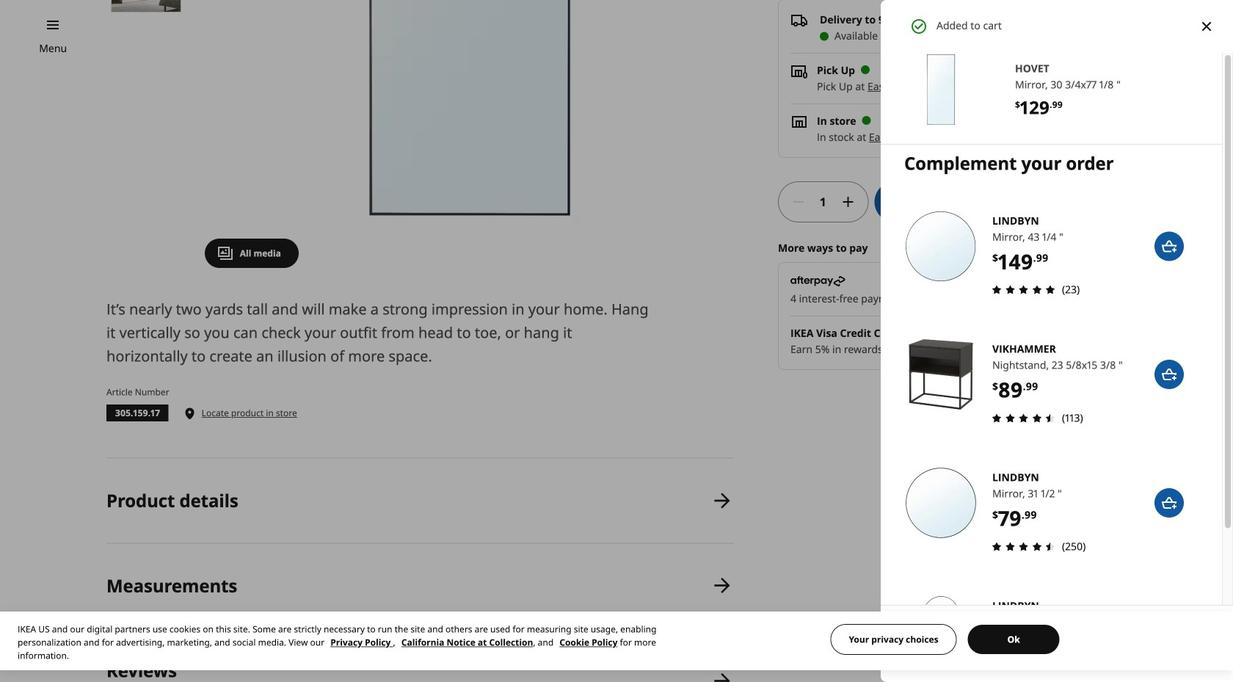Task type: describe. For each thing, give the bounding box(es) containing it.
lindbyn mirror, black, 43 1/4 " image
[[905, 209, 978, 283]]

vikhammer nightstand, black, 23 5/8x15 3/8 " image
[[905, 338, 978, 411]]

afterpay image
[[791, 276, 847, 286]]

3 heading from the top
[[106, 659, 177, 682]]

lindbyn mirror, black, 31 1/2 " image
[[905, 466, 978, 540]]



Task type: vqa. For each thing, say whether or not it's contained in the screenshot.
3rd Heading from the bottom
yes



Task type: locate. For each thing, give the bounding box(es) containing it.
Quantity input value text field
[[814, 181, 834, 223]]

0 horizontal spatial hovet mirror, black, 30 3/4x77 1/8 " image
[[112, 0, 180, 12]]

1 heading from the top
[[106, 489, 238, 512]]

0 vertical spatial heading
[[106, 489, 238, 512]]

2 vertical spatial heading
[[106, 659, 177, 682]]

heading
[[106, 489, 238, 512], [106, 574, 237, 597], [106, 659, 177, 682]]

list
[[106, 458, 734, 682]]

review: 4.7 out of 5 stars. total reviews: 250 image
[[988, 538, 1059, 555]]

hovet mirror, black, 30 3/4x77 1/8 " image
[[112, 0, 180, 12], [205, 0, 734, 227], [905, 53, 978, 126]]

hovet was added to your shopping bag dialog
[[869, 0, 1233, 682]]

review: 4.8 out of 5 stars. total reviews: 23 image
[[988, 281, 1059, 299]]

2 heading from the top
[[106, 574, 237, 597]]

1 horizontal spatial hovet mirror, black, 30 3/4x77 1/8 " image
[[205, 0, 734, 227]]

review: 4.6 out of 5 stars. total reviews: 113 image
[[988, 409, 1059, 427]]

2 horizontal spatial hovet mirror, black, 30 3/4x77 1/8 " image
[[905, 53, 978, 126]]

1 vertical spatial heading
[[106, 574, 237, 597]]



